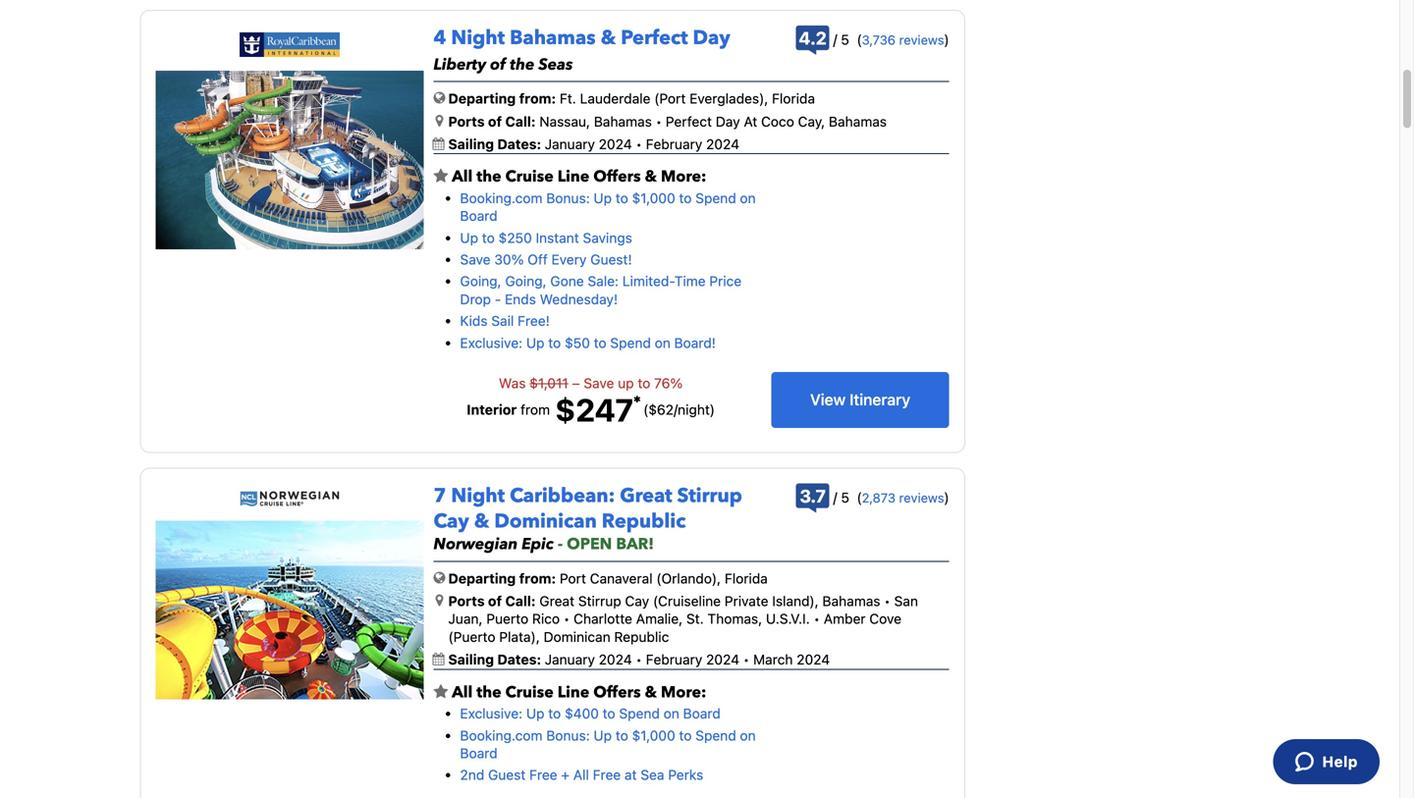 Task type: describe. For each thing, give the bounding box(es) containing it.
january for january 2024 • february 2024 • march 2024
[[545, 652, 595, 668]]

january 2024 • february 2024 • march 2024
[[545, 652, 830, 668]]

(port
[[655, 90, 686, 107]]

march
[[754, 652, 793, 668]]

cay inside 7 night caribbean: great stirrup cay & dominican republic norwegian epic - open bar!
[[434, 508, 469, 535]]

globe image
[[434, 91, 446, 105]]

limited-
[[623, 273, 675, 290]]

bonus: inside exclusive: up to $400 to spend on board booking.com bonus: up to $1,000 to spend on board 2nd guest free + all free at sea perks
[[546, 728, 590, 744]]

nassau, bahamas • perfect day at coco cay, bahamas
[[540, 113, 887, 129]]

more: for 4 night bahamas & perfect day
[[661, 166, 707, 188]]

cruise for 4 night bahamas & perfect day
[[506, 166, 554, 188]]

to up savings
[[616, 190, 629, 206]]

liberty
[[434, 54, 486, 75]]

2024 right march
[[797, 652, 830, 668]]

–
[[572, 375, 580, 391]]

3,736
[[862, 32, 896, 47]]

was
[[499, 375, 526, 391]]

dominican inside 7 night caribbean: great stirrup cay & dominican republic norwegian epic - open bar!
[[494, 508, 597, 535]]

4
[[434, 24, 446, 51]]

drop
[[460, 291, 491, 307]]

1 vertical spatial /
[[674, 402, 678, 418]]

board!
[[674, 335, 716, 351]]

to down the january 2024 • february 2024
[[679, 190, 692, 206]]

departing from: ft. lauderdale (port everglades), florida
[[448, 90, 815, 107]]

ports of call: for 4 night bahamas & perfect day
[[448, 113, 536, 129]]

plata),
[[499, 629, 540, 645]]

• down island),
[[810, 611, 824, 627]]

sale:
[[588, 273, 619, 290]]

sailing dates: for 4 night bahamas & perfect day
[[448, 136, 545, 152]]

1 horizontal spatial save
[[584, 375, 614, 391]]

coco
[[761, 113, 795, 129]]

ports for 4 night bahamas & perfect day
[[448, 113, 485, 129]]

bar!
[[616, 534, 654, 556]]

2,873
[[862, 491, 896, 505]]

interior
[[467, 402, 517, 418]]

save 30% off every guest! link
[[460, 252, 632, 268]]

great inside 7 night caribbean: great stirrup cay & dominican republic norwegian epic - open bar!
[[620, 483, 672, 510]]

amber
[[824, 611, 866, 627]]

the inside 4 night bahamas & perfect day liberty of the seas
[[510, 54, 535, 75]]

savings
[[583, 230, 633, 246]]

everglades),
[[690, 90, 769, 107]]

ports for 7 night caribbean: great stirrup cay & dominican republic
[[448, 593, 485, 610]]

asterisk image
[[634, 395, 641, 403]]

to up perks
[[679, 728, 692, 744]]

view itinerary
[[811, 391, 911, 409]]

spend right $400
[[619, 706, 660, 722]]

stirrup inside 7 night caribbean: great stirrup cay & dominican republic norwegian epic - open bar!
[[677, 483, 743, 510]]

of inside 4 night bahamas & perfect day liberty of the seas
[[490, 54, 506, 75]]

ft.
[[560, 90, 576, 107]]

2 free from the left
[[593, 767, 621, 784]]

lauderdale
[[580, 90, 651, 107]]

free!
[[518, 313, 550, 329]]

night for liberty
[[451, 24, 505, 51]]

4 night bahamas & perfect day liberty of the seas
[[434, 24, 731, 75]]

on down at
[[740, 190, 756, 206]]

guest!
[[591, 252, 632, 268]]

january 2024 • february 2024
[[545, 136, 740, 152]]

from
[[521, 402, 550, 418]]

to left $400
[[548, 706, 561, 722]]

republic inside 7 night caribbean: great stirrup cay & dominican republic norwegian epic - open bar!
[[602, 508, 686, 535]]

$1,000 inside exclusive: up to $400 to spend on board booking.com bonus: up to $1,000 to spend on board 2nd guest free + all free at sea perks
[[632, 728, 676, 744]]

line for 4 night bahamas & perfect day
[[558, 166, 590, 188]]

february for january 2024 • february 2024 • march 2024
[[646, 652, 703, 668]]

) for 4 night bahamas & perfect day
[[945, 31, 950, 47]]

norwegian cruise line image
[[240, 491, 340, 507]]

charlotte
[[574, 611, 633, 627]]

up
[[618, 375, 634, 391]]

time
[[675, 273, 706, 290]]

departing for 4 night bahamas & perfect day
[[448, 90, 516, 107]]

going, going, gone sale: limited-time price drop - ends wednesday! link
[[460, 273, 742, 307]]

bonus: inside booking.com bonus: up to $1,000 to spend on board up to $250 instant savings save 30% off every guest! going, going, gone sale: limited-time price drop - ends wednesday! kids sail free! exclusive: up to $50 to spend on board!
[[546, 190, 590, 206]]

the for 7 night caribbean: great stirrup cay & dominican republic
[[477, 682, 502, 704]]

76%
[[654, 375, 683, 391]]

(cruiseline
[[653, 593, 721, 610]]

1 booking.com bonus: up to $1,000 to spend on board link from the top
[[460, 190, 756, 224]]

sea
[[641, 767, 665, 784]]

1 free from the left
[[530, 767, 558, 784]]

guest
[[488, 767, 526, 784]]

epic
[[522, 534, 554, 556]]

1 vertical spatial perfect
[[666, 113, 712, 129]]

cay,
[[798, 113, 825, 129]]

ends
[[505, 291, 536, 307]]

($62 / night)
[[644, 402, 715, 418]]

offers for 4 night bahamas & perfect day
[[594, 166, 641, 188]]

30%
[[494, 252, 524, 268]]

juan,
[[448, 611, 483, 627]]

2 vertical spatial board
[[460, 746, 498, 762]]

to right $400
[[603, 706, 616, 722]]

rico
[[532, 611, 560, 627]]

on down january 2024 • february 2024 • march 2024
[[664, 706, 680, 722]]

perks
[[668, 767, 704, 784]]

1 vertical spatial cay
[[625, 593, 649, 610]]

exclusive: inside exclusive: up to $400 to spend on board booking.com bonus: up to $1,000 to spend on board 2nd guest free + all free at sea perks
[[460, 706, 523, 722]]

san juan, puerto rico
[[448, 593, 918, 627]]

port
[[560, 571, 586, 587]]

4.2
[[799, 27, 827, 48]]

kids sail free! link
[[460, 313, 550, 329]]

up to $250 instant savings link
[[460, 230, 633, 246]]

itinerary
[[850, 391, 911, 409]]

• up cove
[[881, 593, 895, 610]]

night)
[[678, 402, 715, 418]]

st.
[[687, 611, 704, 627]]

1 vertical spatial board
[[683, 706, 721, 722]]

amber cove (puerto plata), dominican republic
[[448, 611, 902, 645]]

2,873 reviews link
[[862, 491, 945, 505]]

san
[[895, 593, 918, 610]]

every
[[552, 252, 587, 268]]

january for january 2024 • february 2024
[[545, 136, 595, 152]]

all the cruise line offers & more: for 7 night caribbean: great stirrup cay & dominican republic
[[448, 682, 707, 704]]

up left $400
[[526, 706, 545, 722]]

board inside booking.com bonus: up to $1,000 to spend on board up to $250 instant savings save 30% off every guest! going, going, gone sale: limited-time price drop - ends wednesday! kids sail free! exclusive: up to $50 to spend on board!
[[460, 208, 498, 224]]

& inside 4 night bahamas & perfect day liberty of the seas
[[601, 24, 616, 51]]

$1,011
[[530, 375, 569, 391]]

cruise for 7 night caribbean: great stirrup cay & dominican republic
[[506, 682, 554, 704]]

3.7 / 5 ( 2,873 reviews )
[[800, 486, 950, 507]]

$400
[[565, 706, 599, 722]]

- inside 7 night caribbean: great stirrup cay & dominican republic norwegian epic - open bar!
[[558, 534, 563, 556]]

from: for 4 night bahamas & perfect day
[[519, 90, 556, 107]]

• down departing from: ft. lauderdale (port everglades), florida
[[636, 136, 642, 152]]

3.7
[[800, 486, 826, 507]]

royal caribbean image
[[240, 32, 340, 57]]

all for 4 night bahamas & perfect day
[[452, 166, 473, 188]]

all for 7 night caribbean: great stirrup cay & dominican republic
[[452, 682, 473, 704]]

( for 7 night caribbean: great stirrup cay & dominican republic
[[857, 490, 862, 506]]

on left board! at the top
[[655, 335, 671, 351]]

line for 7 night caribbean: great stirrup cay & dominican republic
[[558, 682, 590, 704]]

exclusive: up to $400 to spend on board booking.com bonus: up to $1,000 to spend on board 2nd guest free + all free at sea perks
[[460, 706, 756, 784]]

norwegian epic image
[[156, 521, 424, 700]]

view itinerary link
[[772, 372, 950, 428]]

($62
[[644, 402, 674, 418]]

canaveral
[[590, 571, 653, 587]]

interior from $247
[[467, 391, 634, 429]]

2 going, from the left
[[505, 273, 547, 290]]

night for &
[[451, 483, 505, 510]]

bahamas right the cay,
[[829, 113, 887, 129]]

2024 down lauderdale
[[599, 136, 632, 152]]



Task type: locate. For each thing, give the bounding box(es) containing it.
1 vertical spatial dates:
[[498, 652, 541, 668]]

sailing for 4 night bahamas & perfect day
[[448, 136, 494, 152]]

1 ports from the top
[[448, 113, 485, 129]]

departing down norwegian
[[448, 571, 516, 587]]

from: left the ft.
[[519, 90, 556, 107]]

2 bonus: from the top
[[546, 728, 590, 744]]

cove
[[870, 611, 902, 627]]

bonus: up instant
[[546, 190, 590, 206]]

booking.com inside booking.com bonus: up to $1,000 to spend on board up to $250 instant savings save 30% off every guest! going, going, gone sale: limited-time price drop - ends wednesday! kids sail free! exclusive: up to $50 to spend on board!
[[460, 190, 543, 206]]

1 departing from the top
[[448, 90, 516, 107]]

0 vertical spatial dominican
[[494, 508, 597, 535]]

0 vertical spatial sailing
[[448, 136, 494, 152]]

from: down epic
[[519, 571, 556, 587]]

bahamas down lauderdale
[[594, 113, 652, 129]]

2 january from the top
[[545, 652, 595, 668]]

0 vertical spatial january
[[545, 136, 595, 152]]

$1,000
[[632, 190, 676, 206], [632, 728, 676, 744]]

0 vertical spatial departing
[[448, 90, 516, 107]]

1 vertical spatial night
[[451, 483, 505, 510]]

2 reviews from the top
[[899, 491, 945, 505]]

/ right 3.7
[[834, 490, 838, 506]]

1 vertical spatial the
[[477, 166, 502, 188]]

2 5 from the top
[[841, 490, 850, 506]]

reviews for 7 night caribbean: great stirrup cay & dominican republic
[[899, 491, 945, 505]]

great
[[620, 483, 672, 510], [540, 593, 575, 610]]

departing from: port canaveral (orlando), florida
[[448, 571, 768, 587]]

star image
[[434, 685, 448, 700]]

2 call: from the top
[[505, 593, 536, 610]]

dates:
[[498, 136, 541, 152], [498, 652, 541, 668]]

0 horizontal spatial free
[[530, 767, 558, 784]]

february for january 2024 • february 2024
[[646, 136, 703, 152]]

bahamas inside 4 night bahamas & perfect day liberty of the seas
[[510, 24, 596, 51]]

$50
[[565, 335, 590, 351]]

1 vertical spatial january
[[545, 652, 595, 668]]

2 vertical spatial the
[[477, 682, 502, 704]]

exclusive:
[[460, 335, 523, 351], [460, 706, 523, 722]]

0 vertical spatial all
[[452, 166, 473, 188]]

map marker image
[[436, 114, 444, 127], [436, 594, 444, 608]]

1 horizontal spatial stirrup
[[677, 483, 743, 510]]

1 vertical spatial offers
[[594, 682, 641, 704]]

spend
[[696, 190, 737, 206], [610, 335, 651, 351], [619, 706, 660, 722], [696, 728, 737, 744]]

/ for 7 night caribbean: great stirrup cay & dominican republic
[[834, 490, 838, 506]]

) inside 3.7 / 5 ( 2,873 reviews )
[[945, 490, 950, 506]]

1 ( from the top
[[857, 31, 862, 47]]

to right $50
[[594, 335, 607, 351]]

at
[[744, 113, 758, 129]]

0 vertical spatial 5
[[841, 31, 850, 47]]

booking.com bonus: up to $1,000 to spend on board link
[[460, 190, 756, 224], [460, 728, 756, 762]]

dates: for 7 night caribbean: great stirrup cay & dominican republic
[[498, 652, 541, 668]]

1 horizontal spatial free
[[593, 767, 621, 784]]

0 vertical spatial (
[[857, 31, 862, 47]]

sailing dates: down plata),
[[448, 652, 545, 668]]

to left $250
[[482, 230, 495, 246]]

up up savings
[[594, 190, 612, 206]]

on
[[740, 190, 756, 206], [655, 335, 671, 351], [664, 706, 680, 722], [740, 728, 756, 744]]

0 vertical spatial map marker image
[[436, 114, 444, 127]]

spend down nassau, bahamas • perfect day at coco cay, bahamas
[[696, 190, 737, 206]]

1 booking.com from the top
[[460, 190, 543, 206]]

great up bar!
[[620, 483, 672, 510]]

1 sailing from the top
[[448, 136, 494, 152]]

&
[[601, 24, 616, 51], [645, 166, 657, 188], [474, 508, 490, 535], [645, 682, 657, 704]]

5 for 7 night caribbean: great stirrup cay & dominican republic
[[841, 490, 850, 506]]

• down amalie,
[[636, 652, 642, 668]]

cruise up $250
[[506, 166, 554, 188]]

exclusive: inside booking.com bonus: up to $1,000 to spend on board up to $250 instant savings save 30% off every guest! going, going, gone sale: limited-time price drop - ends wednesday! kids sail free! exclusive: up to $50 to spend on board!
[[460, 335, 523, 351]]

departing down liberty
[[448, 90, 516, 107]]

1 bonus: from the top
[[546, 190, 590, 206]]

calendar image
[[433, 653, 445, 666]]

1 call: from the top
[[505, 113, 536, 129]]

2nd
[[460, 767, 485, 784]]

(
[[857, 31, 862, 47], [857, 490, 862, 506]]

1 vertical spatial stirrup
[[578, 593, 622, 610]]

2 $1,000 from the top
[[632, 728, 676, 744]]

1 horizontal spatial going,
[[505, 273, 547, 290]]

2024
[[599, 136, 632, 152], [706, 136, 740, 152], [599, 652, 632, 668], [706, 652, 740, 668], [797, 652, 830, 668]]

island),
[[772, 593, 819, 610]]

from: for 7 night caribbean: great stirrup cay & dominican republic
[[519, 571, 556, 587]]

2024 down nassau, bahamas • perfect day at coco cay, bahamas
[[706, 136, 740, 152]]

booking.com up $250
[[460, 190, 543, 206]]

bonus:
[[546, 190, 590, 206], [546, 728, 590, 744]]

2 sailing from the top
[[448, 652, 494, 668]]

2 ports of call: from the top
[[448, 593, 536, 610]]

0 vertical spatial florida
[[772, 90, 815, 107]]

view
[[811, 391, 846, 409]]

republic inside amber cove (puerto plata), dominican republic
[[614, 629, 669, 645]]

1 vertical spatial departing
[[448, 571, 516, 587]]

1 going, from the left
[[460, 273, 502, 290]]

line down the nassau,
[[558, 166, 590, 188]]

1 vertical spatial ports of call:
[[448, 593, 536, 610]]

1 vertical spatial line
[[558, 682, 590, 704]]

)
[[945, 31, 950, 47], [945, 490, 950, 506]]

private
[[725, 593, 769, 610]]

dates: down plata),
[[498, 652, 541, 668]]

& right 7
[[474, 508, 490, 535]]

call: for 4 night bahamas & perfect day
[[505, 113, 536, 129]]

1 all the cruise line offers & more: from the top
[[448, 166, 707, 188]]

2 booking.com from the top
[[460, 728, 543, 744]]

day
[[693, 24, 731, 51], [716, 113, 740, 129]]

0 vertical spatial from:
[[519, 90, 556, 107]]

dates: for 4 night bahamas & perfect day
[[498, 136, 541, 152]]

cay down canaveral
[[625, 593, 649, 610]]

up down exclusive: up to $400 to spend on board link
[[594, 728, 612, 744]]

1 sailing dates: from the top
[[448, 136, 545, 152]]

sail
[[491, 313, 514, 329]]

0 vertical spatial reviews
[[899, 32, 945, 47]]

0 vertical spatial ports
[[448, 113, 485, 129]]

the for 4 night bahamas & perfect day
[[477, 166, 502, 188]]

from:
[[519, 90, 556, 107], [519, 571, 556, 587]]

2 february from the top
[[646, 652, 703, 668]]

ports down liberty
[[448, 113, 485, 129]]

norwegian
[[434, 534, 518, 556]]

2 line from the top
[[558, 682, 590, 704]]

1 vertical spatial reviews
[[899, 491, 945, 505]]

0 horizontal spatial cay
[[434, 508, 469, 535]]

reviews inside 4.2 / 5 ( 3,736 reviews )
[[899, 32, 945, 47]]

0 vertical spatial all the cruise line offers & more:
[[448, 166, 707, 188]]

1 vertical spatial $1,000
[[632, 728, 676, 744]]

$247
[[555, 391, 634, 429]]

2 vertical spatial of
[[488, 593, 502, 610]]

departing for 7 night caribbean: great stirrup cay & dominican republic
[[448, 571, 516, 587]]

• charlotte amalie, st. thomas, u.s.v.i.
[[560, 611, 810, 627]]

0 vertical spatial more:
[[661, 166, 707, 188]]

call: for 7 night caribbean: great stirrup cay & dominican republic
[[505, 593, 536, 610]]

1 vertical spatial booking.com
[[460, 728, 543, 744]]

booking.com up the guest at the bottom left of the page
[[460, 728, 543, 744]]

4.2 / 5 ( 3,736 reviews )
[[799, 27, 950, 48]]

• down (port
[[656, 113, 662, 129]]

was $1,011 – save up to 76%
[[499, 375, 683, 391]]

$1,000 down the january 2024 • february 2024
[[632, 190, 676, 206]]

the right star icon
[[477, 682, 502, 704]]

reviews inside 3.7 / 5 ( 2,873 reviews )
[[899, 491, 945, 505]]

0 vertical spatial /
[[833, 31, 838, 47]]

& down the january 2024 • february 2024
[[645, 166, 657, 188]]

call: up puerto
[[505, 593, 536, 610]]

ports up juan,
[[448, 593, 485, 610]]

map marker image for 7 night caribbean: great stirrup cay & dominican republic
[[436, 594, 444, 608]]

0 vertical spatial call:
[[505, 113, 536, 129]]

perfect inside 4 night bahamas & perfect day liberty of the seas
[[621, 24, 688, 51]]

7
[[434, 483, 446, 510]]

offers up exclusive: up to $400 to spend on board link
[[594, 682, 641, 704]]

1 vertical spatial 5
[[841, 490, 850, 506]]

bahamas up amber
[[823, 593, 881, 610]]

0 vertical spatial offers
[[594, 166, 641, 188]]

0 vertical spatial booking.com
[[460, 190, 543, 206]]

3,736 reviews link
[[862, 32, 945, 47]]

2 departing from the top
[[448, 571, 516, 587]]

2 vertical spatial all
[[574, 767, 589, 784]]

going, up the drop
[[460, 273, 502, 290]]

exclusive: up to $50 to spend on board! link
[[460, 335, 716, 351]]

of for 4 night bahamas & perfect day
[[488, 113, 502, 129]]

1 horizontal spatial -
[[558, 534, 563, 556]]

great stirrup cay (cruiseline private island), bahamas
[[540, 593, 881, 610]]

night inside 7 night caribbean: great stirrup cay & dominican republic norwegian epic - open bar!
[[451, 483, 505, 510]]

1 vertical spatial dominican
[[544, 629, 611, 645]]

1 cruise from the top
[[506, 166, 554, 188]]

all the cruise line offers & more: for 4 night bahamas & perfect day
[[448, 166, 707, 188]]

the left seas
[[510, 54, 535, 75]]

1 map marker image from the top
[[436, 114, 444, 127]]

dominican inside amber cove (puerto plata), dominican republic
[[544, 629, 611, 645]]

0 vertical spatial ports of call:
[[448, 113, 536, 129]]

2 booking.com bonus: up to $1,000 to spend on board link from the top
[[460, 728, 756, 762]]

& inside 7 night caribbean: great stirrup cay & dominican republic norwegian epic - open bar!
[[474, 508, 490, 535]]

sailing down (puerto
[[448, 652, 494, 668]]

2 from: from the top
[[519, 571, 556, 587]]

0 vertical spatial dates:
[[498, 136, 541, 152]]

1 dates: from the top
[[498, 136, 541, 152]]

amalie,
[[636, 611, 683, 627]]

ports of call:
[[448, 113, 536, 129], [448, 593, 536, 610]]

republic down amalie,
[[614, 629, 669, 645]]

2 map marker image from the top
[[436, 594, 444, 608]]

gone
[[550, 273, 584, 290]]

dominican down charlotte
[[544, 629, 611, 645]]

+
[[561, 767, 570, 784]]

reviews for 4 night bahamas & perfect day
[[899, 32, 945, 47]]

spend up perks
[[696, 728, 737, 744]]

ports of call: for 7 night caribbean: great stirrup cay & dominican republic
[[448, 593, 536, 610]]

0 horizontal spatial stirrup
[[578, 593, 622, 610]]

ports of call: down liberty
[[448, 113, 536, 129]]

booking.com bonus: up to $1,000 to spend on board link down exclusive: up to $400 to spend on board link
[[460, 728, 756, 762]]

1 horizontal spatial great
[[620, 483, 672, 510]]

1 horizontal spatial florida
[[772, 90, 815, 107]]

january down 'rico'
[[545, 652, 595, 668]]

- right epic
[[558, 534, 563, 556]]

0 vertical spatial -
[[495, 291, 501, 307]]

board down january 2024 • february 2024 • march 2024
[[683, 706, 721, 722]]

1 night from the top
[[451, 24, 505, 51]]

night
[[451, 24, 505, 51], [451, 483, 505, 510]]

5 right 3.7
[[841, 490, 850, 506]]

booking.com bonus: up to $1,000 to spend on board up to $250 instant savings save 30% off every guest! going, going, gone sale: limited-time price drop - ends wednesday! kids sail free! exclusive: up to $50 to spend on board!
[[460, 190, 756, 351]]

1 vertical spatial cruise
[[506, 682, 554, 704]]

1 vertical spatial day
[[716, 113, 740, 129]]

2 dates: from the top
[[498, 652, 541, 668]]

at
[[625, 767, 637, 784]]

2 night from the top
[[451, 483, 505, 510]]

( right 4.2
[[857, 31, 862, 47]]

-
[[495, 291, 501, 307], [558, 534, 563, 556]]

to
[[616, 190, 629, 206], [679, 190, 692, 206], [482, 230, 495, 246], [548, 335, 561, 351], [594, 335, 607, 351], [638, 375, 651, 391], [548, 706, 561, 722], [603, 706, 616, 722], [616, 728, 629, 744], [679, 728, 692, 744]]

of
[[490, 54, 506, 75], [488, 113, 502, 129], [488, 593, 502, 610]]

of for 7 night caribbean: great stirrup cay & dominican republic
[[488, 593, 502, 610]]

price
[[710, 273, 742, 290]]

up down free!
[[526, 335, 545, 351]]

1 vertical spatial -
[[558, 534, 563, 556]]

0 vertical spatial exclusive:
[[460, 335, 523, 351]]

/ for 4 night bahamas & perfect day
[[833, 31, 838, 47]]

all inside exclusive: up to $400 to spend on board booking.com bonus: up to $1,000 to spend on board 2nd guest free + all free at sea perks
[[574, 767, 589, 784]]

1 vertical spatial booking.com bonus: up to $1,000 to spend on board link
[[460, 728, 756, 762]]

liberty of the seas image
[[156, 71, 424, 250]]

0 vertical spatial of
[[490, 54, 506, 75]]

( right 3.7
[[857, 490, 862, 506]]

bahamas up seas
[[510, 24, 596, 51]]

$1,000 inside booking.com bonus: up to $1,000 to spend on board up to $250 instant savings save 30% off every guest! going, going, gone sale: limited-time price drop - ends wednesday! kids sail free! exclusive: up to $50 to spend on board!
[[632, 190, 676, 206]]

- inside booking.com bonus: up to $1,000 to spend on board up to $250 instant savings save 30% off every guest! going, going, gone sale: limited-time price drop - ends wednesday! kids sail free! exclusive: up to $50 to spend on board!
[[495, 291, 501, 307]]

• right 'rico'
[[564, 611, 570, 627]]

2 offers from the top
[[594, 682, 641, 704]]

2 all the cruise line offers & more: from the top
[[448, 682, 707, 704]]

map marker image down globe icon
[[436, 114, 444, 127]]

0 vertical spatial republic
[[602, 508, 686, 535]]

to up asterisk icon
[[638, 375, 651, 391]]

dominican up port on the left bottom of the page
[[494, 508, 597, 535]]

2 sailing dates: from the top
[[448, 652, 545, 668]]

0 vertical spatial night
[[451, 24, 505, 51]]

0 vertical spatial great
[[620, 483, 672, 510]]

0 vertical spatial )
[[945, 31, 950, 47]]

) inside 4.2 / 5 ( 3,736 reviews )
[[945, 31, 950, 47]]

0 vertical spatial save
[[460, 252, 491, 268]]

day inside 4 night bahamas & perfect day liberty of the seas
[[693, 24, 731, 51]]

/ inside 3.7 / 5 ( 2,873 reviews )
[[834, 490, 838, 506]]

all the cruise line offers & more: up $400
[[448, 682, 707, 704]]

1 vertical spatial all the cruise line offers & more:
[[448, 682, 707, 704]]

$250
[[499, 230, 532, 246]]

2 ports from the top
[[448, 593, 485, 610]]

going, up ends at top left
[[505, 273, 547, 290]]

2 ) from the top
[[945, 490, 950, 506]]

dates: down the nassau,
[[498, 136, 541, 152]]

1 vertical spatial bonus:
[[546, 728, 590, 744]]

1 vertical spatial of
[[488, 113, 502, 129]]

1 from: from the top
[[519, 90, 556, 107]]

( for 4 night bahamas & perfect day
[[857, 31, 862, 47]]

2 exclusive: from the top
[[460, 706, 523, 722]]

republic
[[602, 508, 686, 535], [614, 629, 669, 645]]

0 vertical spatial board
[[460, 208, 498, 224]]

0 vertical spatial $1,000
[[632, 190, 676, 206]]

1 vertical spatial )
[[945, 490, 950, 506]]

1 ) from the top
[[945, 31, 950, 47]]

/
[[833, 31, 838, 47], [674, 402, 678, 418], [834, 490, 838, 506]]

u.s.v.i.
[[766, 611, 810, 627]]

on down march
[[740, 728, 756, 744]]

february down nassau, bahamas • perfect day at coco cay, bahamas
[[646, 136, 703, 152]]

republic up canaveral
[[602, 508, 686, 535]]

florida
[[772, 90, 815, 107], [725, 571, 768, 587]]

save left 30% on the top of page
[[460, 252, 491, 268]]

open
[[567, 534, 612, 556]]

save inside booking.com bonus: up to $1,000 to spend on board up to $250 instant savings save 30% off every guest! going, going, gone sale: limited-time price drop - ends wednesday! kids sail free! exclusive: up to $50 to spend on board!
[[460, 252, 491, 268]]

0 vertical spatial line
[[558, 166, 590, 188]]

1 vertical spatial ports
[[448, 593, 485, 610]]

globe image
[[434, 571, 446, 585]]

calendar image
[[433, 138, 445, 150]]

cay
[[434, 508, 469, 535], [625, 593, 649, 610]]

$1,000 up sea
[[632, 728, 676, 744]]

1 5 from the top
[[841, 31, 850, 47]]

nassau,
[[540, 113, 590, 129]]

0 vertical spatial cruise
[[506, 166, 554, 188]]

5 inside 4.2 / 5 ( 3,736 reviews )
[[841, 31, 850, 47]]

/ right 4.2
[[833, 31, 838, 47]]

of up puerto
[[488, 593, 502, 610]]

& up lauderdale
[[601, 24, 616, 51]]

1 vertical spatial sailing
[[448, 652, 494, 668]]

up
[[594, 190, 612, 206], [460, 230, 478, 246], [526, 335, 545, 351], [526, 706, 545, 722], [594, 728, 612, 744]]

reviews right 3,736
[[899, 32, 945, 47]]

puerto
[[487, 611, 529, 627]]

cruise down plata),
[[506, 682, 554, 704]]

more: for 7 night caribbean: great stirrup cay & dominican republic
[[661, 682, 707, 704]]

2 cruise from the top
[[506, 682, 554, 704]]

save right –
[[584, 375, 614, 391]]

2 more: from the top
[[661, 682, 707, 704]]

spend up up
[[610, 335, 651, 351]]

all the cruise line offers & more: down the nassau,
[[448, 166, 707, 188]]

0 vertical spatial bonus:
[[546, 190, 590, 206]]

0 horizontal spatial great
[[540, 593, 575, 610]]

1 vertical spatial more:
[[661, 682, 707, 704]]

0 vertical spatial cay
[[434, 508, 469, 535]]

day up everglades),
[[693, 24, 731, 51]]

1 vertical spatial map marker image
[[436, 594, 444, 608]]

january down the nassau,
[[545, 136, 595, 152]]

0 vertical spatial day
[[693, 24, 731, 51]]

1 vertical spatial exclusive:
[[460, 706, 523, 722]]

booking.com inside exclusive: up to $400 to spend on board booking.com bonus: up to $1,000 to spend on board 2nd guest free + all free at sea perks
[[460, 728, 543, 744]]

7 night caribbean: great stirrup cay & dominican republic norwegian epic - open bar!
[[434, 483, 743, 556]]

off
[[528, 252, 548, 268]]

0 vertical spatial stirrup
[[677, 483, 743, 510]]

1 vertical spatial great
[[540, 593, 575, 610]]

2 vertical spatial /
[[834, 490, 838, 506]]

2024 down thomas,
[[706, 652, 740, 668]]

5 for 4 night bahamas & perfect day
[[841, 31, 850, 47]]

0 vertical spatial sailing dates:
[[448, 136, 545, 152]]

1 reviews from the top
[[899, 32, 945, 47]]

(puerto
[[448, 629, 496, 645]]

0 vertical spatial booking.com bonus: up to $1,000 to spend on board link
[[460, 190, 756, 224]]

1 vertical spatial republic
[[614, 629, 669, 645]]

1 vertical spatial florida
[[725, 571, 768, 587]]

1 exclusive: from the top
[[460, 335, 523, 351]]

sailing for 7 night caribbean: great stirrup cay & dominican republic
[[448, 652, 494, 668]]

1 line from the top
[[558, 166, 590, 188]]

february down amber cove (puerto plata), dominican republic
[[646, 652, 703, 668]]

up left $250
[[460, 230, 478, 246]]

perfect
[[621, 24, 688, 51], [666, 113, 712, 129]]

) for 7 night caribbean: great stirrup cay & dominican republic
[[945, 490, 950, 506]]

0 vertical spatial the
[[510, 54, 535, 75]]

/ inside 4.2 / 5 ( 3,736 reviews )
[[833, 31, 838, 47]]

board up 2nd
[[460, 746, 498, 762]]

& down january 2024 • february 2024 • march 2024
[[645, 682, 657, 704]]

free left at
[[593, 767, 621, 784]]

perfect down (port
[[666, 113, 712, 129]]

all right +
[[574, 767, 589, 784]]

1 february from the top
[[646, 136, 703, 152]]

( inside 4.2 / 5 ( 3,736 reviews )
[[857, 31, 862, 47]]

departing
[[448, 90, 516, 107], [448, 571, 516, 587]]

2nd guest free + all free at sea perks link
[[460, 767, 704, 784]]

thomas,
[[708, 611, 762, 627]]

night inside 4 night bahamas & perfect day liberty of the seas
[[451, 24, 505, 51]]

1 vertical spatial from:
[[519, 571, 556, 587]]

1 more: from the top
[[661, 166, 707, 188]]

map marker image for 4 night bahamas & perfect day
[[436, 114, 444, 127]]

sailing dates: right calendar image
[[448, 136, 545, 152]]

0 horizontal spatial -
[[495, 291, 501, 307]]

cay up globe image
[[434, 508, 469, 535]]

to down exclusive: up to $400 to spend on board link
[[616, 728, 629, 744]]

1 offers from the top
[[594, 166, 641, 188]]

the right star image
[[477, 166, 502, 188]]

- up sail
[[495, 291, 501, 307]]

0 horizontal spatial save
[[460, 252, 491, 268]]

1 vertical spatial (
[[857, 490, 862, 506]]

instant
[[536, 230, 579, 246]]

2 ( from the top
[[857, 490, 862, 506]]

sailing dates: for 7 night caribbean: great stirrup cay & dominican republic
[[448, 652, 545, 668]]

star image
[[434, 169, 448, 184]]

1 $1,000 from the top
[[632, 190, 676, 206]]

0 horizontal spatial going,
[[460, 273, 502, 290]]

0 vertical spatial february
[[646, 136, 703, 152]]

0 horizontal spatial florida
[[725, 571, 768, 587]]

0 vertical spatial perfect
[[621, 24, 688, 51]]

all right star icon
[[452, 682, 473, 704]]

of left the nassau,
[[488, 113, 502, 129]]

line
[[558, 166, 590, 188], [558, 682, 590, 704]]

( inside 3.7 / 5 ( 2,873 reviews )
[[857, 490, 862, 506]]

sailing right calendar image
[[448, 136, 494, 152]]

to left $50
[[548, 335, 561, 351]]

1 vertical spatial february
[[646, 652, 703, 668]]

1 ports of call: from the top
[[448, 113, 536, 129]]

exclusive: up the guest at the bottom left of the page
[[460, 706, 523, 722]]

5 inside 3.7 / 5 ( 2,873 reviews )
[[841, 490, 850, 506]]

1 january from the top
[[545, 136, 595, 152]]

save
[[460, 252, 491, 268], [584, 375, 614, 391]]

call:
[[505, 113, 536, 129], [505, 593, 536, 610]]

1 vertical spatial save
[[584, 375, 614, 391]]

2024 down charlotte
[[599, 652, 632, 668]]

exclusive: up to $400 to spend on board link
[[460, 706, 721, 722]]

offers for 7 night caribbean: great stirrup cay & dominican republic
[[594, 682, 641, 704]]

• left march
[[743, 652, 750, 668]]

1 vertical spatial all
[[452, 682, 473, 704]]

ports of call: up puerto
[[448, 593, 536, 610]]



Task type: vqa. For each thing, say whether or not it's contained in the screenshot.
Cruises link
no



